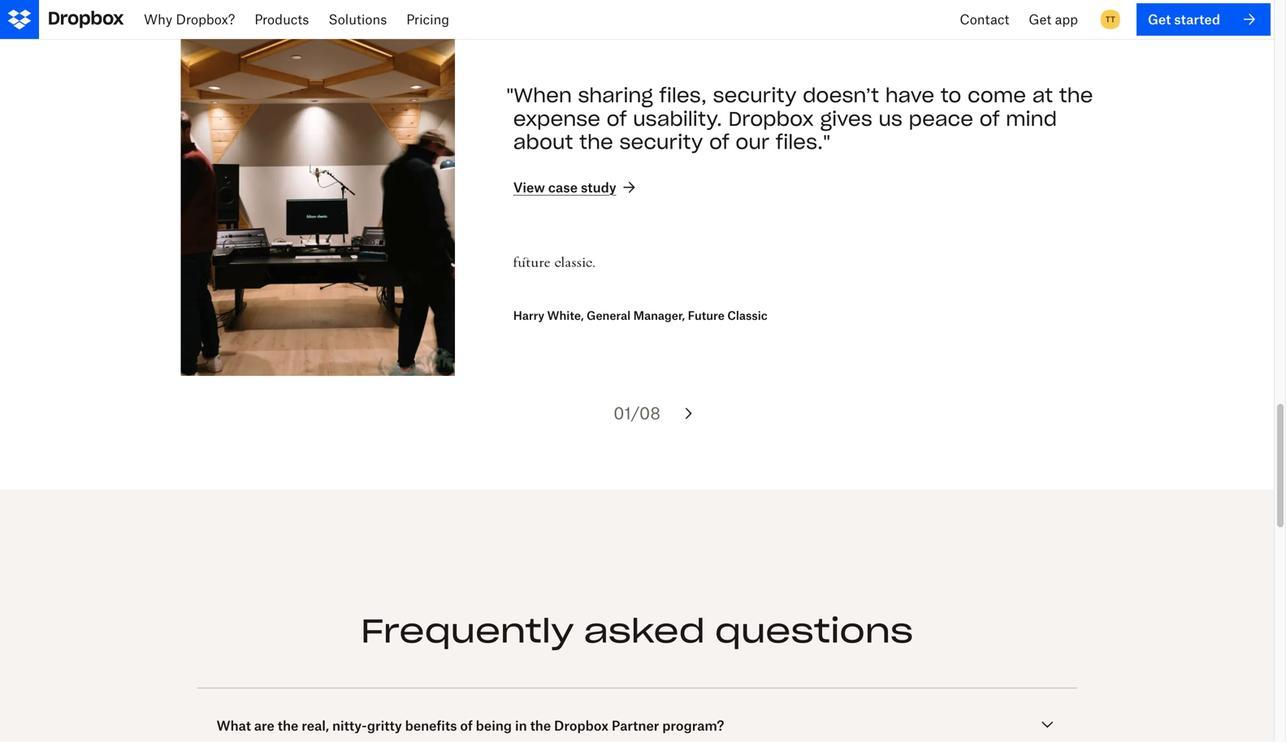 Task type: vqa. For each thing, say whether or not it's contained in the screenshot.
files."
yes



Task type: locate. For each thing, give the bounding box(es) containing it.
frequently asked questions
[[361, 611, 914, 652]]

started
[[1175, 11, 1221, 27]]

0 vertical spatial dropbox
[[729, 106, 814, 131]]

solutions button
[[319, 0, 397, 39]]

0 vertical spatial security
[[713, 83, 797, 108]]

usability.
[[633, 106, 723, 131]]

dropbox left the gives
[[729, 106, 814, 131]]

asked
[[584, 611, 706, 652]]

app
[[1055, 11, 1079, 27]]

0 horizontal spatial get
[[1029, 11, 1052, 27]]

get
[[1148, 11, 1172, 27], [1029, 11, 1052, 27]]

dropbox?
[[176, 11, 235, 27]]

the right at
[[1060, 83, 1094, 108]]

what
[[217, 719, 251, 734]]

get inside dropdown button
[[1029, 11, 1052, 27]]

security down files, at right top
[[620, 130, 703, 155]]

harry white, general manager, future classic
[[514, 309, 768, 323]]

0 horizontal spatial security
[[620, 130, 703, 155]]

nitty-
[[332, 719, 367, 734]]

contact
[[960, 11, 1010, 27]]

0 horizontal spatial dropbox
[[554, 719, 609, 734]]

the
[[1060, 83, 1094, 108], [580, 130, 614, 155], [278, 719, 299, 734], [530, 719, 551, 734]]

of left mind
[[980, 106, 1000, 131]]

dropbox
[[729, 106, 814, 131], [554, 719, 609, 734]]

about
[[514, 130, 573, 155]]

case
[[548, 180, 578, 195]]

at
[[1033, 83, 1053, 108]]

future
[[688, 309, 725, 323]]

have
[[886, 83, 935, 108]]

solutions
[[329, 11, 387, 27]]

tt button
[[1098, 7, 1124, 33]]

gritty
[[367, 719, 402, 734]]

what are the real, nitty-gritty benefits of being in the dropbox partner program?
[[217, 719, 725, 734]]

get started link
[[1137, 3, 1271, 36]]

get left started
[[1148, 11, 1172, 27]]

view case study link
[[514, 178, 639, 198]]

1 horizontal spatial get
[[1148, 11, 1172, 27]]

to
[[941, 83, 962, 108]]

future classic image
[[514, 222, 595, 303]]

dropbox inside "when sharing files, security doesn't have to come at the expense of usability. dropbox gives us peace of mind about the security of our files."
[[729, 106, 814, 131]]

get left app
[[1029, 11, 1052, 27]]

dropbox left partner
[[554, 719, 609, 734]]

security up our at the top of the page
[[713, 83, 797, 108]]

mind
[[1006, 106, 1058, 131]]

1 horizontal spatial dropbox
[[729, 106, 814, 131]]

1 vertical spatial dropbox
[[554, 719, 609, 734]]

security
[[713, 83, 797, 108], [620, 130, 703, 155]]

of left being
[[460, 719, 473, 734]]

being
[[476, 719, 512, 734]]

us
[[879, 106, 903, 131]]

pricing link
[[397, 0, 459, 39]]

why dropbox? button
[[134, 0, 245, 39]]

files,
[[660, 83, 707, 108]]

files."
[[776, 130, 831, 155]]

of
[[607, 106, 627, 131], [980, 106, 1000, 131], [710, 130, 730, 155], [460, 719, 473, 734]]



Task type: describe. For each thing, give the bounding box(es) containing it.
of left our at the top of the page
[[710, 130, 730, 155]]

study
[[581, 180, 617, 195]]

products button
[[245, 0, 319, 39]]

in
[[515, 719, 527, 734]]

"when sharing files, security doesn't have to come at the expense of usability. dropbox gives us peace of mind about the security of our files."
[[507, 83, 1094, 155]]

why
[[144, 11, 172, 27]]

get app
[[1029, 11, 1079, 27]]

products
[[255, 11, 309, 27]]

program?
[[663, 719, 725, 734]]

tt
[[1106, 14, 1116, 24]]

doesn't
[[803, 83, 880, 108]]

"when
[[507, 83, 572, 108]]

of right expense
[[607, 106, 627, 131]]

01/08
[[614, 404, 661, 423]]

why dropbox?
[[144, 11, 235, 27]]

1 horizontal spatial security
[[713, 83, 797, 108]]

are
[[254, 719, 275, 734]]

real,
[[302, 719, 329, 734]]

partner
[[612, 719, 660, 734]]

the right in
[[530, 719, 551, 734]]

manager,
[[634, 309, 685, 323]]

contact button
[[951, 0, 1020, 39]]

frequently
[[361, 611, 574, 652]]

peace
[[909, 106, 974, 131]]

classic
[[728, 309, 768, 323]]

questions
[[715, 611, 914, 652]]

benefits
[[405, 719, 457, 734]]

get for get app
[[1029, 11, 1052, 27]]

sharing
[[578, 83, 653, 108]]

our
[[736, 130, 770, 155]]

the up study
[[580, 130, 614, 155]]

view case study
[[514, 180, 617, 195]]

general
[[587, 309, 631, 323]]

1 vertical spatial security
[[620, 130, 703, 155]]

get app button
[[1020, 0, 1088, 39]]

music production studio image
[[181, 37, 455, 376]]

come
[[968, 83, 1027, 108]]

the right are
[[278, 719, 299, 734]]

harry
[[514, 309, 545, 323]]

pricing
[[407, 11, 450, 27]]

expense
[[514, 106, 601, 131]]

get for get started
[[1148, 11, 1172, 27]]

white,
[[547, 309, 584, 323]]

get started
[[1148, 11, 1221, 27]]

view
[[514, 180, 545, 195]]

gives
[[821, 106, 873, 131]]



